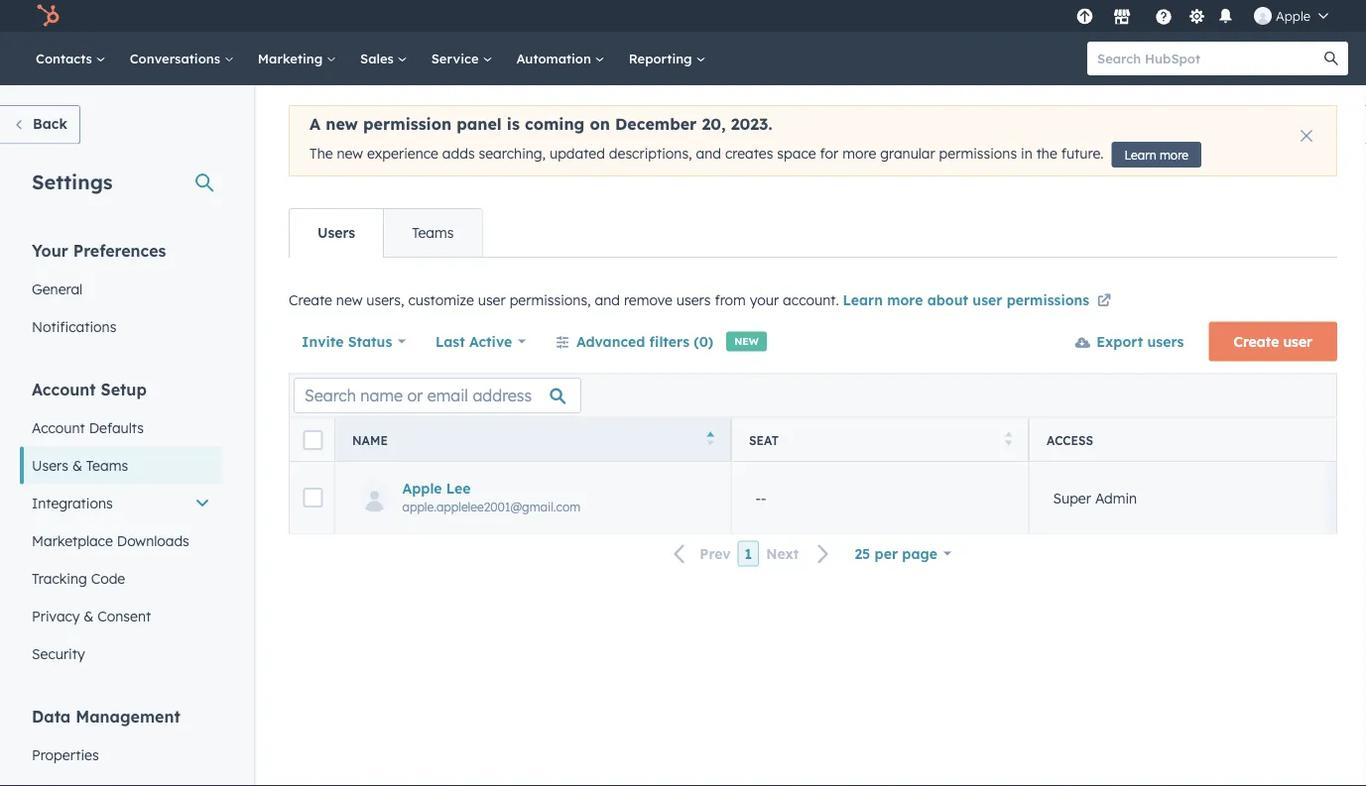 Task type: locate. For each thing, give the bounding box(es) containing it.
1 vertical spatial apple
[[402, 480, 442, 497]]

new right the
[[337, 145, 363, 162]]

new for the
[[337, 145, 363, 162]]

security link
[[20, 635, 222, 673]]

users right export at the top right of page
[[1147, 333, 1184, 350]]

create
[[289, 292, 332, 309], [1234, 333, 1279, 350]]

navigation containing users
[[289, 208, 483, 258]]

-
[[756, 489, 761, 506], [761, 489, 766, 506]]

reporting link
[[617, 32, 718, 85]]

1 horizontal spatial more
[[887, 292, 923, 309]]

learn more
[[1125, 147, 1189, 162]]

1 vertical spatial permissions
[[1007, 292, 1090, 309]]

permissions inside button
[[753, 506, 820, 521]]

account up account defaults
[[32, 380, 96, 399]]

a new permission panel is coming on december 20, 2023.
[[310, 114, 773, 134]]

marketplace
[[32, 532, 113, 550]]

1 horizontal spatial apple
[[1276, 7, 1311, 24]]

1 vertical spatial create
[[1234, 333, 1279, 350]]

and
[[696, 145, 721, 162], [595, 292, 620, 309]]

teams inside account setup element
[[86, 457, 128, 474]]

per
[[875, 545, 898, 563]]

users down the
[[317, 224, 355, 242]]

account.
[[783, 292, 839, 309]]

filters
[[649, 333, 690, 350]]

apple for apple
[[1276, 7, 1311, 24]]

users & teams
[[32, 457, 128, 474]]

security
[[32, 645, 85, 663]]

properties link
[[20, 737, 222, 774]]

2 account from the top
[[32, 419, 85, 437]]

permissions inside a new permission panel is coming on december 20, 2023. alert
[[939, 145, 1017, 162]]

privacy
[[32, 608, 80, 625]]

preferences
[[73, 241, 166, 260]]

close image
[[1301, 130, 1313, 142]]

future.
[[1061, 145, 1104, 162]]

data
[[32, 707, 71, 727]]

last active button
[[435, 322, 527, 362]]

2 horizontal spatial user
[[1283, 333, 1313, 350]]

0 horizontal spatial apple
[[402, 480, 442, 497]]

help button
[[1147, 5, 1181, 27]]

users inside button
[[1147, 333, 1184, 350]]

name
[[352, 433, 388, 447]]

users
[[676, 292, 711, 309], [1147, 333, 1184, 350]]

teams inside navigation
[[412, 224, 454, 242]]

Search name or email address search field
[[294, 378, 581, 414]]

users left from
[[676, 292, 711, 309]]

--
[[756, 489, 766, 506]]

last
[[436, 333, 465, 350]]

1 horizontal spatial users
[[1147, 333, 1184, 350]]

2 vertical spatial new
[[336, 292, 363, 309]]

user inside button
[[1283, 333, 1313, 350]]

remove
[[624, 292, 673, 309]]

users,
[[366, 292, 404, 309]]

general link
[[20, 270, 222, 308]]

1 account from the top
[[32, 380, 96, 399]]

0 horizontal spatial user
[[478, 292, 506, 309]]

1 horizontal spatial user
[[973, 292, 1002, 309]]

edit permissions button
[[711, 498, 837, 529]]

management
[[76, 707, 180, 727]]

marketplace downloads link
[[20, 522, 222, 560]]

automation
[[516, 50, 595, 66]]

account for account defaults
[[32, 419, 85, 437]]

apple lee image
[[1254, 7, 1272, 25]]

1 link opens in a new window image from the top
[[1097, 290, 1111, 314]]

marketing
[[258, 50, 326, 66]]

advanced filters (0) button
[[543, 322, 726, 362]]

help image
[[1155, 9, 1173, 27]]

apple for apple lee apple.applelee2001@gmail.com
[[402, 480, 442, 497]]

a new permission panel is coming on december 20, 2023. alert
[[289, 105, 1337, 177]]

create inside create user button
[[1234, 333, 1279, 350]]

status
[[348, 333, 392, 350]]

settings image
[[1188, 8, 1206, 26]]

users for users & teams
[[32, 457, 68, 474]]

contacts
[[36, 50, 96, 66]]

sales link
[[348, 32, 419, 85]]

learn for learn more
[[1125, 147, 1156, 162]]

lee
[[446, 480, 471, 497]]

coming
[[525, 114, 585, 134]]

1 horizontal spatial learn
[[1125, 147, 1156, 162]]

ascending sort. press to sort descending. element
[[707, 432, 714, 448]]

prev
[[700, 545, 731, 563]]

apple left "lee"
[[402, 480, 442, 497]]

admin
[[1095, 489, 1137, 506]]

0 vertical spatial learn
[[1125, 147, 1156, 162]]

prev button
[[662, 541, 738, 567]]

more left the about on the top right of page
[[887, 292, 923, 309]]

teams link
[[383, 209, 482, 257]]

apple.applelee2001@gmail.com
[[402, 499, 581, 514]]

0 horizontal spatial users
[[32, 457, 68, 474]]

1 vertical spatial account
[[32, 419, 85, 437]]

notifications link
[[20, 308, 222, 346]]

learn
[[1125, 147, 1156, 162], [843, 292, 883, 309]]

0 vertical spatial account
[[32, 380, 96, 399]]

and left the remove
[[595, 292, 620, 309]]

& inside users & teams link
[[72, 457, 82, 474]]

0 vertical spatial apple
[[1276, 7, 1311, 24]]

& up "integrations"
[[72, 457, 82, 474]]

automation link
[[504, 32, 617, 85]]

1 vertical spatial teams
[[86, 457, 128, 474]]

1 vertical spatial users
[[1147, 333, 1184, 350]]

0 vertical spatial users
[[676, 292, 711, 309]]

space
[[777, 145, 816, 162]]

tracking code
[[32, 570, 125, 587]]

1 vertical spatial users
[[32, 457, 68, 474]]

0 vertical spatial create
[[289, 292, 332, 309]]

& inside privacy & consent link
[[84, 608, 94, 625]]

marketplace downloads
[[32, 532, 189, 550]]

0 vertical spatial users
[[317, 224, 355, 242]]

new left users,
[[336, 292, 363, 309]]

apple inside apple lee apple.applelee2001@gmail.com
[[402, 480, 442, 497]]

create new users, customize user permissions, and remove users from your account.
[[289, 292, 843, 309]]

1 vertical spatial new
[[337, 145, 363, 162]]

link opens in a new window image
[[1097, 290, 1111, 314], [1097, 295, 1111, 309]]

learn right account.
[[843, 292, 883, 309]]

1 vertical spatial &
[[84, 608, 94, 625]]

permissions up next
[[753, 506, 820, 521]]

0 horizontal spatial teams
[[86, 457, 128, 474]]

0 horizontal spatial and
[[595, 292, 620, 309]]

account setup element
[[20, 379, 222, 673]]

0 vertical spatial new
[[326, 114, 358, 134]]

a
[[310, 114, 321, 134]]

account up 'users & teams'
[[32, 419, 85, 437]]

permissions left in
[[939, 145, 1017, 162]]

press to sort. element
[[1005, 432, 1012, 448]]

25 per page
[[855, 545, 938, 563]]

0 vertical spatial &
[[72, 457, 82, 474]]

december
[[615, 114, 697, 134]]

1 horizontal spatial users
[[317, 224, 355, 242]]

apple right apple lee "image"
[[1276, 7, 1311, 24]]

& right privacy
[[84, 608, 94, 625]]

2 vertical spatial permissions
[[753, 506, 820, 521]]

apple lee apple.applelee2001@gmail.com
[[402, 480, 581, 514]]

0 vertical spatial teams
[[412, 224, 454, 242]]

next
[[766, 545, 799, 563]]

teams up customize
[[412, 224, 454, 242]]

apple
[[1276, 7, 1311, 24], [402, 480, 442, 497]]

more right for
[[843, 145, 876, 162]]

1 button
[[738, 541, 759, 567]]

&
[[72, 457, 82, 474], [84, 608, 94, 625]]

teams down "defaults"
[[86, 457, 128, 474]]

0 horizontal spatial &
[[72, 457, 82, 474]]

and inside a new permission panel is coming on december 20, 2023. alert
[[696, 145, 721, 162]]

learn inside a new permission panel is coming on december 20, 2023. alert
[[1125, 147, 1156, 162]]

hubspot link
[[24, 4, 74, 28]]

1 horizontal spatial and
[[696, 145, 721, 162]]

learn right the future.
[[1125, 147, 1156, 162]]

2 link opens in a new window image from the top
[[1097, 295, 1111, 309]]

users up "integrations"
[[32, 457, 68, 474]]

0 vertical spatial permissions
[[939, 145, 1017, 162]]

integrations button
[[20, 485, 222, 522]]

0 horizontal spatial learn
[[843, 292, 883, 309]]

back link
[[0, 105, 80, 144]]

permissions up the export users button
[[1007, 292, 1090, 309]]

25
[[855, 545, 870, 563]]

1 vertical spatial learn
[[843, 292, 883, 309]]

0 vertical spatial and
[[696, 145, 721, 162]]

1 horizontal spatial teams
[[412, 224, 454, 242]]

invite
[[302, 333, 344, 350]]

new right 'a'
[[326, 114, 358, 134]]

1 horizontal spatial create
[[1234, 333, 1279, 350]]

super
[[1053, 489, 1091, 506]]

account for account setup
[[32, 380, 96, 399]]

navigation
[[289, 208, 483, 258]]

and down 20,
[[696, 145, 721, 162]]

2023.
[[731, 114, 773, 134]]

users inside account setup element
[[32, 457, 68, 474]]

new for create
[[336, 292, 363, 309]]

create user
[[1234, 333, 1313, 350]]

2 horizontal spatial more
[[1160, 147, 1189, 162]]

0 horizontal spatial more
[[843, 145, 876, 162]]

permissions
[[939, 145, 1017, 162], [1007, 292, 1090, 309], [753, 506, 820, 521]]

apple button
[[1242, 0, 1340, 32]]

1 horizontal spatial &
[[84, 608, 94, 625]]

20,
[[702, 114, 726, 134]]

search button
[[1315, 42, 1348, 75]]

setup
[[101, 380, 147, 399]]

0 horizontal spatial create
[[289, 292, 332, 309]]

notifications button
[[1213, 5, 1238, 26]]

upgrade image
[[1076, 8, 1094, 26]]

adds
[[442, 145, 475, 162]]

2 - from the left
[[761, 489, 766, 506]]

more right the future.
[[1160, 147, 1189, 162]]

apple inside popup button
[[1276, 7, 1311, 24]]

notifications image
[[1217, 8, 1235, 26]]

create for create user
[[1234, 333, 1279, 350]]

export users button
[[1063, 322, 1197, 362]]



Task type: vqa. For each thing, say whether or not it's contained in the screenshot.
left Create
yes



Task type: describe. For each thing, give the bounding box(es) containing it.
your
[[32, 241, 68, 260]]

back
[[33, 115, 67, 132]]

experience
[[367, 145, 438, 162]]

users & teams link
[[20, 447, 222, 485]]

last active
[[436, 333, 512, 350]]

link opens in a new window image inside learn more about user permissions link
[[1097, 295, 1111, 309]]

service
[[431, 50, 483, 66]]

press to sort. image
[[1005, 432, 1012, 445]]

downloads
[[117, 532, 189, 550]]

& for privacy
[[84, 608, 94, 625]]

conversations
[[130, 50, 224, 66]]

the
[[310, 145, 333, 162]]

learn more about user permissions
[[843, 292, 1094, 309]]

defaults
[[89, 419, 144, 437]]

integrations
[[32, 495, 113, 512]]

Search HubSpot search field
[[1087, 42, 1331, 75]]

permissions,
[[510, 292, 591, 309]]

more for learn more
[[1160, 147, 1189, 162]]

marketplaces image
[[1113, 9, 1131, 27]]

the new experience adds searching, updated descriptions, and creates space for more granular permissions in the future.
[[310, 145, 1104, 162]]

data management
[[32, 707, 180, 727]]

account defaults
[[32, 419, 144, 437]]

super admin
[[1053, 489, 1137, 506]]

create user button
[[1209, 322, 1337, 362]]

tracking
[[32, 570, 87, 587]]

conversations link
[[118, 32, 246, 85]]

learn more about user permissions link
[[843, 290, 1115, 314]]

0 horizontal spatial users
[[676, 292, 711, 309]]

sales
[[360, 50, 398, 66]]

advanced filters (0)
[[576, 333, 714, 350]]

upgrade link
[[1073, 5, 1097, 26]]

advanced
[[576, 333, 645, 350]]

hubspot image
[[36, 4, 60, 28]]

your preferences element
[[20, 240, 222, 346]]

& for users
[[72, 457, 82, 474]]

1 vertical spatial and
[[595, 292, 620, 309]]

account defaults link
[[20, 409, 222, 447]]

searching,
[[479, 145, 546, 162]]

your preferences
[[32, 241, 166, 260]]

privacy & consent link
[[20, 598, 222, 635]]

settings
[[32, 169, 113, 194]]

next button
[[759, 541, 842, 567]]

properties
[[32, 747, 99, 764]]

create for create new users, customize user permissions, and remove users from your account.
[[289, 292, 332, 309]]

consent
[[98, 608, 151, 625]]

1 - from the left
[[756, 489, 761, 506]]

for
[[820, 145, 839, 162]]

service link
[[419, 32, 504, 85]]

the
[[1036, 145, 1057, 162]]

updated
[[550, 145, 605, 162]]

descriptions,
[[609, 145, 692, 162]]

edit permissions
[[728, 506, 820, 521]]

contacts link
[[24, 32, 118, 85]]

granular
[[880, 145, 935, 162]]

users for users
[[317, 224, 355, 242]]

25 per page button
[[842, 534, 964, 574]]

tracking code link
[[20, 560, 222, 598]]

creates
[[725, 145, 773, 162]]

in
[[1021, 145, 1033, 162]]

ascending sort. press to sort descending. image
[[707, 432, 714, 445]]

invite status button
[[301, 322, 407, 362]]

about
[[927, 292, 968, 309]]

permission
[[363, 114, 452, 134]]

1
[[745, 545, 752, 563]]

invite status
[[302, 333, 392, 350]]

notifications
[[32, 318, 116, 335]]

account setup
[[32, 380, 147, 399]]

active
[[469, 333, 512, 350]]

code
[[91, 570, 125, 587]]

pagination navigation
[[662, 541, 842, 567]]

settings link
[[1185, 5, 1209, 26]]

(0)
[[694, 333, 714, 350]]

customize
[[408, 292, 474, 309]]

is
[[507, 114, 520, 134]]

search image
[[1325, 52, 1338, 65]]

panel
[[457, 114, 502, 134]]

new for a
[[326, 114, 358, 134]]

more for learn more about user permissions
[[887, 292, 923, 309]]

export
[[1097, 333, 1143, 350]]

learn more link
[[1112, 142, 1202, 168]]

privacy & consent
[[32, 608, 151, 625]]

from
[[715, 292, 746, 309]]

data management element
[[20, 706, 222, 787]]

apple menu
[[1071, 0, 1342, 32]]

page
[[902, 545, 938, 563]]

learn for learn more about user permissions
[[843, 292, 883, 309]]



